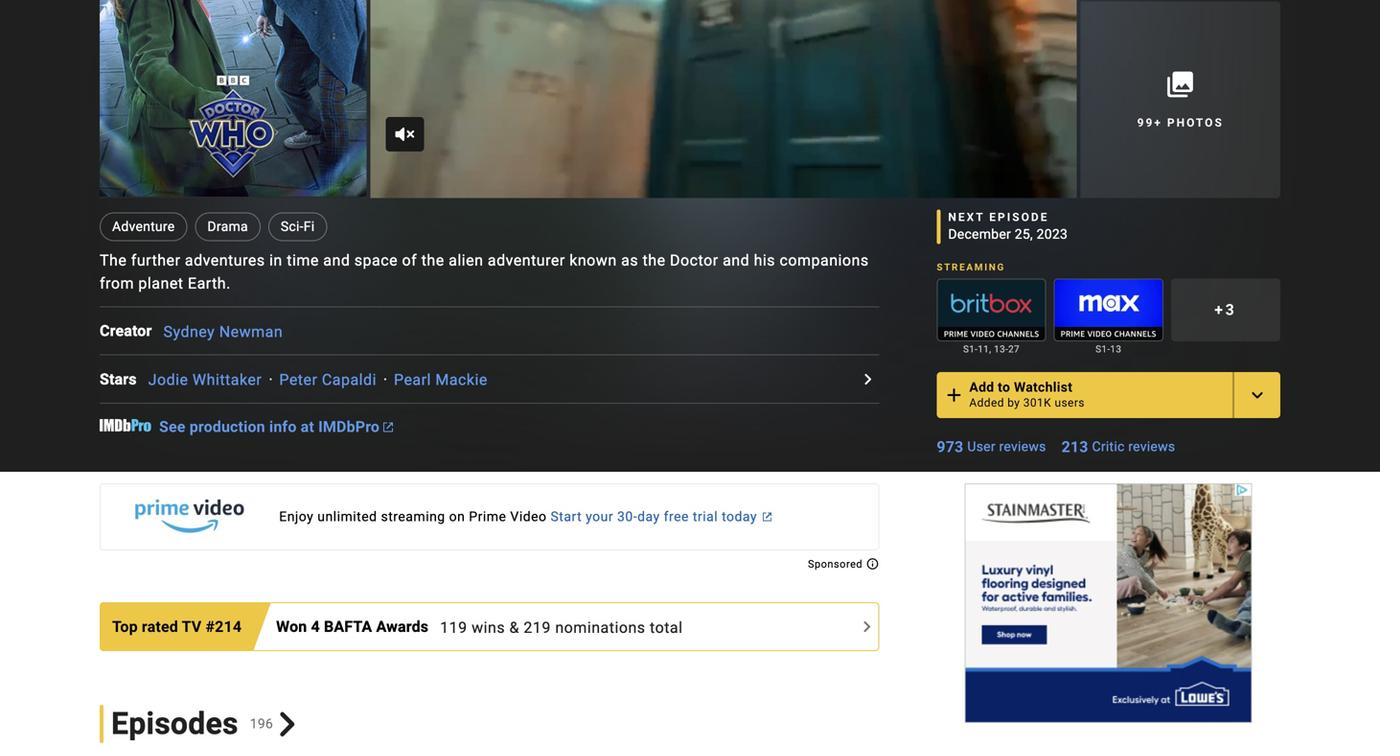 Task type: describe. For each thing, give the bounding box(es) containing it.
pearl
[[394, 371, 431, 389]]

peter
[[279, 371, 318, 389]]

reviews for 213
[[1129, 439, 1176, 454]]

27
[[1009, 343, 1020, 355]]

119
[[440, 618, 468, 636]]

top rated tv #214 button
[[101, 606, 250, 648]]

whittaker
[[193, 371, 262, 389]]

213
[[1062, 438, 1089, 456]]

+3
[[1215, 301, 1238, 319]]

day
[[638, 509, 660, 524]]

video player application
[[370, 0, 1077, 198]]

further
[[131, 251, 181, 269]]

add
[[970, 379, 995, 395]]

13
[[1111, 343, 1122, 355]]

advertisement region
[[965, 483, 1253, 723]]

capaldi
[[322, 371, 377, 389]]

sponsored
[[808, 558, 866, 570]]

won
[[276, 618, 307, 636]]

episodes
[[111, 706, 239, 742]]

s1-13
[[1096, 343, 1122, 355]]

sci-fi button
[[268, 212, 327, 241]]

sci-fi
[[281, 219, 315, 234]]

space
[[355, 251, 398, 269]]

973 user reviews
[[937, 438, 1047, 456]]

watch wild blue yonder official trailer element
[[370, 0, 1077, 198]]

adventurer
[[488, 251, 566, 269]]

in
[[270, 251, 283, 269]]

stars
[[100, 370, 137, 388]]

see production info at imdbpro button
[[159, 418, 393, 436]]

watch on britbox image
[[938, 280, 1046, 340]]

2 the from the left
[[643, 251, 666, 269]]

doctor
[[670, 251, 719, 269]]

today
[[722, 509, 758, 524]]

next episode december 25, 2023
[[949, 211, 1068, 242]]

bafta
[[324, 618, 372, 636]]

stars button
[[100, 368, 148, 391]]

time
[[287, 251, 319, 269]]

episode
[[990, 211, 1050, 224]]

drama
[[208, 219, 248, 234]]

photos
[[1168, 116, 1224, 129]]

the
[[100, 251, 127, 269]]

add image
[[943, 383, 966, 406]]

his
[[754, 251, 776, 269]]

301k
[[1024, 396, 1052, 409]]

pearl mackie button
[[394, 371, 488, 389]]

at
[[301, 418, 314, 436]]

11,
[[978, 343, 992, 355]]

watch wild blue yonder official trailer image
[[370, 0, 1077, 198]]

s1-13 link
[[1054, 341, 1164, 357]]

sydney newman button
[[164, 322, 283, 341]]

user
[[968, 439, 996, 454]]

added
[[970, 396, 1005, 409]]

newman
[[219, 322, 283, 341]]

won 4 bafta awards button
[[276, 615, 440, 638]]

119 wins & 219 nominations total
[[440, 618, 683, 636]]

2 and from the left
[[723, 251, 750, 269]]

users
[[1055, 396, 1085, 409]]

your
[[586, 509, 614, 524]]

earth.
[[188, 274, 231, 292]]

sci-
[[281, 219, 304, 234]]

top rated tv #214
[[112, 618, 242, 636]]

see production info at imdbpro
[[159, 418, 380, 436]]

1 and from the left
[[323, 251, 350, 269]]

adventure button
[[100, 212, 187, 241]]

imdbpro
[[318, 418, 380, 436]]

fi
[[304, 219, 315, 234]]

s1-11, 13-27
[[964, 343, 1020, 355]]

rated
[[142, 618, 178, 636]]

watchlist
[[1015, 379, 1073, 395]]

info
[[269, 418, 297, 436]]

of
[[402, 251, 417, 269]]

s1- for 11,
[[964, 343, 978, 355]]

219
[[524, 618, 551, 636]]

december
[[949, 226, 1012, 242]]

&
[[510, 618, 520, 636]]



Task type: vqa. For each thing, say whether or not it's contained in the screenshot.
"Avengers:
no



Task type: locate. For each thing, give the bounding box(es) containing it.
30-
[[618, 509, 638, 524]]

watch on max image
[[1055, 280, 1163, 340]]

1 horizontal spatial s1-
[[1096, 343, 1111, 355]]

reviews right 'critic'
[[1129, 439, 1176, 454]]

volume off image
[[393, 123, 416, 146]]

25,
[[1015, 226, 1034, 242]]

and right time on the left
[[323, 251, 350, 269]]

0 horizontal spatial s1-
[[964, 343, 978, 355]]

top
[[112, 618, 138, 636]]

drama button
[[195, 212, 261, 241]]

s1- left 13-
[[964, 343, 978, 355]]

see
[[159, 418, 186, 436]]

critic
[[1093, 439, 1125, 454]]

streaming
[[937, 261, 1006, 273]]

jodie whittaker button
[[148, 371, 262, 389]]

as
[[622, 251, 639, 269]]

213 critic reviews
[[1062, 438, 1176, 456]]

#214
[[206, 618, 242, 636]]

creator
[[100, 322, 152, 340]]

s1-
[[964, 343, 978, 355], [1096, 343, 1111, 355]]

s1- inside group
[[964, 343, 978, 355]]

total
[[650, 618, 683, 636]]

launch inline image
[[384, 422, 393, 432]]

2023
[[1037, 226, 1068, 242]]

peter capaldi
[[279, 371, 377, 389]]

adventure
[[112, 219, 175, 234]]

0 horizontal spatial the
[[422, 251, 445, 269]]

99+
[[1138, 116, 1163, 129]]

catherine tate and david tennant in doctor who (2005) image
[[100, 0, 367, 197]]

0 horizontal spatial reviews
[[1000, 439, 1047, 454]]

1 the from the left
[[422, 251, 445, 269]]

alien
[[449, 251, 484, 269]]

4
[[311, 618, 320, 636]]

add title to another list image
[[1247, 383, 1270, 406]]

wins
[[472, 618, 505, 636]]

tv
[[182, 618, 202, 636]]

2 reviews from the left
[[1129, 439, 1176, 454]]

1 horizontal spatial and
[[723, 251, 750, 269]]

and left his
[[723, 251, 750, 269]]

s1- inside group
[[1096, 343, 1111, 355]]

next
[[949, 211, 985, 224]]

0 horizontal spatial and
[[323, 251, 350, 269]]

pearl mackie
[[394, 371, 488, 389]]

chevron right inline image
[[275, 712, 300, 736]]

s1- down watch on max image
[[1096, 343, 1111, 355]]

2 s1- from the left
[[1096, 343, 1111, 355]]

s1-13 group
[[1054, 279, 1164, 357]]

from
[[100, 274, 134, 292]]

see full cast and crew element
[[100, 319, 164, 342]]

see more awards and nominations image
[[856, 615, 879, 638]]

group
[[100, 0, 367, 198], [370, 0, 1077, 198], [937, 279, 1047, 341], [1054, 279, 1164, 341]]

awards
[[376, 618, 429, 636]]

jodie
[[148, 371, 188, 389]]

the right the as
[[643, 251, 666, 269]]

reviews for 973
[[1000, 439, 1047, 454]]

reviews inside 973 user reviews
[[1000, 439, 1047, 454]]

mackie
[[436, 371, 488, 389]]

won 4 bafta awards
[[276, 618, 429, 636]]

196
[[250, 716, 273, 732]]

the further adventures in time and space of the alien adventurer known as the doctor and his companions from planet earth.
[[100, 251, 869, 292]]

planet
[[138, 274, 184, 292]]

start
[[551, 509, 582, 524]]

jodie whittaker
[[148, 371, 262, 389]]

973
[[937, 438, 964, 456]]

trial
[[693, 509, 718, 524]]

to
[[998, 379, 1011, 395]]

free
[[664, 509, 689, 524]]

the right of
[[422, 251, 445, 269]]

13-
[[995, 343, 1009, 355]]

1 horizontal spatial the
[[643, 251, 666, 269]]

s1- for 13
[[1096, 343, 1111, 355]]

sydney
[[164, 322, 215, 341]]

and
[[323, 251, 350, 269], [723, 251, 750, 269]]

s1-11, 13-27 link
[[937, 341, 1047, 357]]

nominations
[[556, 618, 646, 636]]

by
[[1008, 396, 1021, 409]]

known
[[570, 251, 617, 269]]

99+ photos button
[[1081, 1, 1281, 198]]

reviews
[[1000, 439, 1047, 454], [1129, 439, 1176, 454]]

+3 button
[[1172, 279, 1281, 341]]

companions
[[780, 251, 869, 269]]

s1-11, 13-27 group
[[937, 279, 1047, 357]]

see full cast and crew image
[[857, 368, 880, 391]]

1 s1- from the left
[[964, 343, 978, 355]]

start your 30-day free trial today
[[551, 509, 758, 524]]

1 horizontal spatial reviews
[[1129, 439, 1176, 454]]

reviews right 'user'
[[1000, 439, 1047, 454]]

1 reviews from the left
[[1000, 439, 1047, 454]]

reviews inside 213 critic reviews
[[1129, 439, 1176, 454]]

production
[[190, 418, 265, 436]]

adventures
[[185, 251, 265, 269]]

sydney newman
[[164, 322, 283, 341]]



